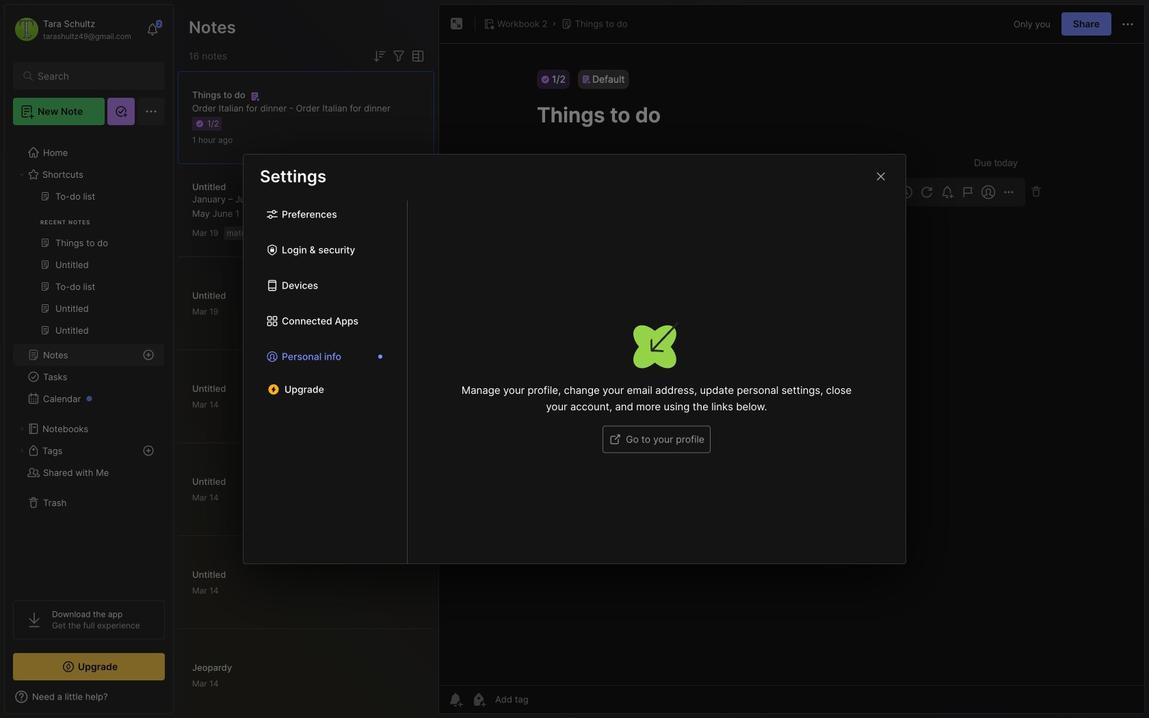 Task type: locate. For each thing, give the bounding box(es) containing it.
note window element
[[439, 4, 1145, 714]]

group inside main element
[[13, 185, 164, 350]]

None search field
[[38, 68, 147, 84]]

tab list
[[244, 201, 408, 564]]

add a reminder image
[[448, 692, 464, 708]]

group
[[13, 185, 164, 350]]

tree
[[5, 133, 173, 588]]

expand notebooks image
[[18, 425, 26, 433]]



Task type: describe. For each thing, give the bounding box(es) containing it.
none search field inside main element
[[38, 68, 147, 84]]

expand note image
[[449, 16, 465, 32]]

Note Editor text field
[[439, 43, 1145, 686]]

tree inside main element
[[5, 133, 173, 588]]

main element
[[0, 0, 178, 718]]

expand tags image
[[18, 447, 26, 455]]

close image
[[873, 168, 890, 185]]

add tag image
[[471, 692, 487, 708]]

Search text field
[[38, 70, 147, 83]]



Task type: vqa. For each thing, say whether or not it's contained in the screenshot.
group
yes



